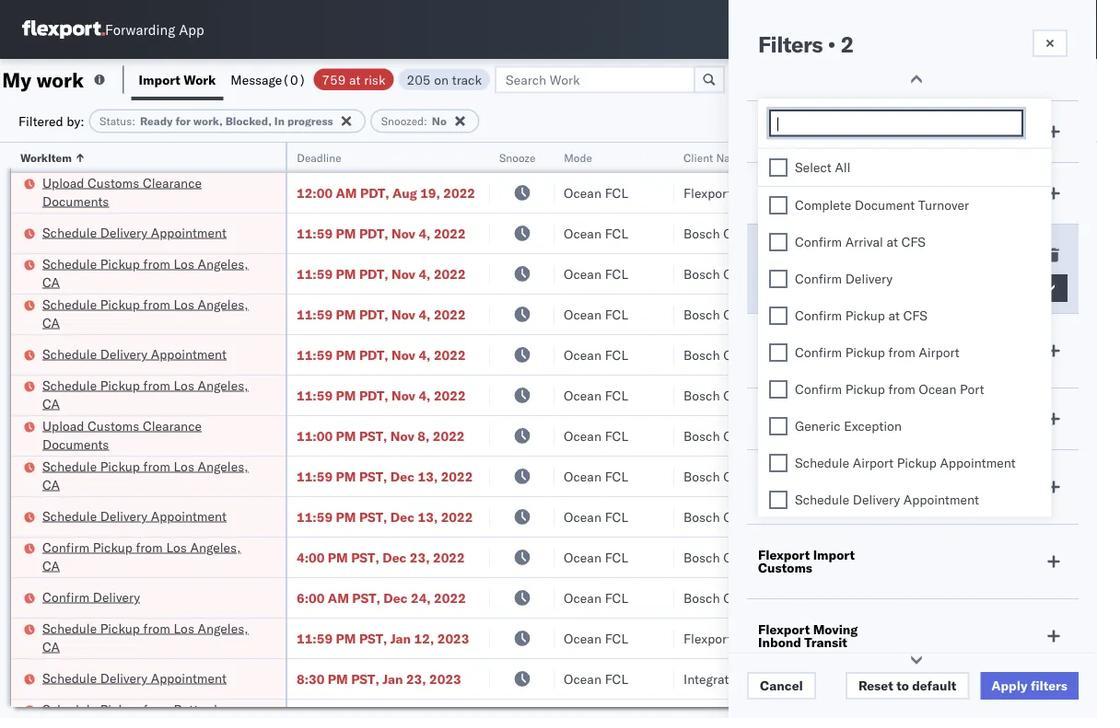 Task type: describe. For each thing, give the bounding box(es) containing it.
1 schedule delivery appointment link from the top
[[42, 223, 227, 242]]

24,
[[411, 590, 431, 606]]

ca for confirm pickup from los angeles, ca button
[[42, 558, 60, 574]]

work
[[36, 67, 84, 92]]

flex-184674 for fourth schedule pickup from los angeles, ca button from the bottom
[[1017, 306, 1097, 322]]

confirm delivery button
[[42, 588, 140, 608]]

generic exception
[[795, 418, 902, 434]]

4 flex- from the top
[[1017, 306, 1057, 322]]

schedule delivery appointment button for 11:59 pm pdt, nov 4, 2022
[[42, 345, 227, 365]]

jan for 12,
[[390, 630, 411, 647]]

pst, up the 4:00 pm pst, dec 23, 2022
[[359, 509, 387, 525]]

4 11:59 pm pdt, nov 4, 2022 from the top
[[297, 347, 466, 363]]

progress
[[287, 114, 333, 128]]

2 11:59 pm pdt, nov 4, 2022 from the top
[[297, 266, 466, 282]]

schedule delivery appointment for 11:59 pm pdt, nov 4, 2022
[[42, 346, 227, 362]]

5 flex- from the top
[[1017, 347, 1057, 363]]

date
[[803, 123, 832, 140]]

flexport inside flexport moving inbond transit
[[758, 622, 810, 638]]

name
[[716, 151, 745, 164]]

pm for 4th schedule pickup from los angeles, ca button from the top of the page
[[336, 468, 356, 484]]

deadline
[[297, 151, 341, 164]]

confirm down complete
[[795, 233, 842, 250]]

11:59 pm pst, dec 13, 2022 for schedule delivery appointment
[[297, 509, 473, 525]]

appointment for schedule delivery appointment button related to 11:59 pm pst, dec 13, 2022
[[151, 508, 227, 524]]

0 vertical spatial at
[[349, 71, 361, 88]]

4 4, from the top
[[419, 347, 431, 363]]

11:59 for first schedule pickup from los angeles, ca button from the bottom of the page
[[297, 630, 333, 647]]

schedule delivery appointment link for 11:59 pm pdt, nov 4, 2022
[[42, 345, 227, 363]]

angeles, for the schedule pickup from los angeles, ca link for 4th schedule pickup from los angeles, ca button from the top of the page
[[198, 458, 248, 474]]

flexport. image
[[22, 20, 105, 39]]

3 184674 from the top
[[1057, 306, 1097, 322]]

0 vertical spatial type
[[824, 247, 854, 263]]

flexport demo consignee for bookings
[[683, 630, 834, 647]]

1 flex-184674 from the top
[[1017, 225, 1097, 241]]

2 184674 from the top
[[1057, 266, 1097, 282]]

dec for schedule delivery appointment
[[390, 509, 415, 525]]

consignee inside button
[[803, 151, 856, 164]]

work,
[[193, 114, 223, 128]]

los for 1st schedule pickup from los angeles, ca button
[[174, 256, 194, 272]]

flex id button
[[978, 146, 1097, 165]]

import inside flexport import customs
[[813, 547, 855, 563]]

5 schedule pickup from los angeles, ca button from the top
[[42, 619, 262, 658]]

flexport import customs
[[758, 547, 855, 576]]

actions
[[1042, 151, 1080, 164]]

managed
[[813, 473, 870, 489]]

12 flex- from the top
[[1017, 630, 1057, 647]]

ocean fcl for the upload customs clearance documents button related to 11:00 pm pst, nov 8, 2022
[[564, 428, 628, 444]]

filters
[[758, 30, 823, 58]]

generic
[[795, 418, 840, 434]]

my work
[[2, 67, 84, 92]]

3 11:59 pm pdt, nov 4, 2022 from the top
[[297, 306, 466, 322]]

upload customs clearance documents link for 12:00
[[42, 174, 262, 210]]

3 188946 from the top
[[1057, 549, 1097, 566]]

select
[[795, 159, 831, 175]]

pst, down the 4:00 pm pst, dec 23, 2022
[[352, 590, 380, 606]]

166028
[[1057, 185, 1097, 201]]

complete document turnover
[[795, 197, 969, 213]]

759
[[322, 71, 346, 88]]

status : ready for work, blocked, in progress
[[100, 114, 333, 128]]

appointment for schedule delivery appointment button for 8:30 pm pst, jan 23, 2023
[[151, 670, 227, 686]]

fcl for 1st schedule pickup from los angeles, ca button
[[605, 266, 628, 282]]

reset
[[858, 678, 893, 694]]

confirm pickup from los angeles, ca button
[[42, 538, 262, 577]]

action
[[1050, 71, 1091, 88]]

11 fcl from the top
[[605, 590, 628, 606]]

resize handle column header for client name
[[772, 143, 794, 718]]

schedule pickup from los angeles, ca for third schedule pickup from los angeles, ca button from the bottom
[[42, 377, 248, 412]]

pickup inside confirm pickup from los angeles, ca
[[93, 539, 133, 555]]

pm for fourth schedule pickup from los angeles, ca button from the bottom
[[336, 306, 356, 322]]

batch
[[1011, 71, 1047, 88]]

client name button
[[674, 146, 776, 165]]

os button
[[1033, 8, 1075, 51]]

appointment for schedule delivery appointment button corresponding to 11:59 pm pdt, nov 4, 2022
[[151, 346, 227, 362]]

4:00
[[297, 549, 325, 566]]

import inside import work "button"
[[139, 71, 180, 88]]

nov for the schedule pickup from los angeles, ca link related to third schedule pickup from los angeles, ca button from the bottom
[[391, 387, 415, 403]]

6:00
[[297, 590, 325, 606]]

angeles, for the schedule pickup from los angeles, ca link for first schedule pickup from los angeles, ca button from the bottom of the page
[[198, 620, 248, 636]]

aug
[[392, 185, 417, 201]]

4 184674 from the top
[[1057, 347, 1097, 363]]

759 at risk
[[322, 71, 385, 88]]

clearance inside ready for customs clearance
[[758, 349, 821, 365]]

ocean fcl for schedule delivery appointment button corresponding to 11:59 pm pdt, nov 4, 2022
[[564, 347, 628, 363]]

apply filters
[[991, 678, 1068, 694]]

documents for 12:00 am pdt, aug 19, 2022
[[42, 193, 109, 209]]

schedule for schedule delivery appointment button related to 11:59 pm pst, dec 13, 2022
[[42, 508, 97, 524]]

205 on track
[[407, 71, 482, 88]]

5 184674 from the top
[[1057, 387, 1097, 403]]

for
[[175, 114, 191, 128]]

fcl for schedule delivery appointment button for 8:30 pm pst, jan 23, 2023
[[605, 671, 628, 687]]

flex
[[987, 151, 1008, 164]]

exception type
[[758, 411, 852, 427]]

ocean fcl for schedule delivery appointment button for 8:30 pm pst, jan 23, 2023
[[564, 671, 628, 687]]

flexport inside "flexport managed delivery"
[[758, 473, 810, 489]]

fcl for first schedule pickup from los angeles, ca button from the bottom of the page
[[605, 630, 628, 647]]

2023 for 11:59 pm pst, jan 12, 2023
[[437, 630, 469, 647]]

7 flex- from the top
[[1017, 428, 1057, 444]]

pst, down 11:00 pm pst, nov 8, 2022
[[359, 468, 387, 484]]

flex-189317
[[1017, 630, 1097, 647]]

customs inside flexport import customs
[[758, 560, 812, 576]]

in
[[274, 114, 285, 128]]

confirm inside confirm pickup from los angeles, ca
[[42, 539, 89, 555]]

flexport managed delivery
[[758, 473, 870, 502]]

consignee button
[[794, 146, 960, 165]]

bookings test consignee
[[803, 630, 950, 647]]

dec left 24,
[[383, 590, 408, 606]]

fcl for 4th schedule pickup from los angeles, ca button from the top of the page
[[605, 468, 628, 484]]

confirm up for
[[795, 307, 842, 323]]

schedule for 1st schedule pickup from los angeles, ca button
[[42, 256, 97, 272]]

clearance for 12:00 am pdt, aug 19, 2022
[[143, 175, 202, 191]]

import work
[[139, 71, 216, 88]]

205
[[407, 71, 431, 88]]

los for third schedule pickup from los angeles, ca button from the bottom
[[174, 377, 194, 393]]

flex id
[[987, 151, 1022, 164]]

clearance for 11:00 pm pst, nov 8, 2022
[[143, 418, 202, 434]]

ocean fcl for first schedule pickup from los angeles, ca button from the bottom of the page
[[564, 630, 628, 647]]

1 schedule pickup from los angeles, ca button from the top
[[42, 255, 262, 293]]

pm for the upload customs clearance documents button related to 11:00 pm pst, nov 8, 2022
[[336, 428, 356, 444]]

cfs for confirm arrival at cfs
[[901, 233, 926, 250]]

flex-213038
[[1017, 671, 1097, 687]]

3 resize handle column header from the left
[[532, 143, 554, 718]]

filtered
[[18, 113, 63, 129]]

ca for third schedule pickup from los angeles, ca button from the bottom
[[42, 396, 60, 412]]

schedule pickup from los angeles, ca link for third schedule pickup from los angeles, ca button from the bottom
[[42, 376, 262, 413]]

fcl for third schedule pickup from los angeles, ca button from the bottom
[[605, 387, 628, 403]]

6 flex-184674 from the top
[[1017, 428, 1097, 444]]

1 flex- from the top
[[1017, 185, 1057, 201]]

2 ocean fcl from the top
[[564, 225, 628, 241]]

flexport demo consignee for -
[[683, 185, 834, 201]]

pst, down 11:59 pm pst, jan 12, 2023
[[351, 671, 379, 687]]

confirm arrival at cfs
[[795, 233, 926, 250]]

schedule pickup from los angeles, ca for 4th schedule pickup from los angeles, ca button from the top of the page
[[42, 458, 248, 493]]

schedule pickup from los angeles, ca link for 4th schedule pickup from los angeles, ca button from the top of the page
[[42, 457, 262, 494]]

upload customs clearance documents button for 11:00 pm pst, nov 8, 2022
[[42, 417, 262, 455]]

11:00 pm pst, nov 8, 2022
[[297, 428, 465, 444]]

ca for 4th schedule pickup from los angeles, ca button from the top of the page
[[42, 477, 60, 493]]

: for status
[[132, 114, 135, 128]]

blocked,
[[225, 114, 272, 128]]

2
[[840, 30, 854, 58]]

list box containing select all
[[758, 149, 1051, 629]]

at for confirm pickup at cfs
[[888, 307, 900, 323]]

client name
[[683, 151, 745, 164]]

operator
[[758, 185, 813, 201]]

0 vertical spatial arrival
[[758, 123, 800, 140]]

port
[[960, 381, 984, 397]]

filtered by:
[[18, 113, 84, 129]]

0 vertical spatial airport
[[919, 344, 960, 360]]

confirm down the item
[[795, 270, 842, 286]]

4 schedule pickup from los angeles, ca button from the top
[[42, 457, 262, 496]]

11:59 for 1st schedule pickup from los angeles, ca button
[[297, 266, 333, 282]]

schedule delivery appointment for 8:30 pm pst, jan 23, 2023
[[42, 670, 227, 686]]

no
[[432, 114, 447, 128]]

7 resize handle column header from the left
[[1064, 143, 1086, 718]]

13 flex- from the top
[[1017, 671, 1057, 687]]

pst, up 6:00 am pst, dec 24, 2022 on the left bottom of page
[[351, 549, 379, 566]]

1 4, from the top
[[419, 225, 431, 241]]

item
[[793, 247, 821, 263]]

integration test account - karl lagerfeld
[[803, 671, 1043, 687]]

1 schedule delivery appointment button from the top
[[42, 223, 227, 244]]

1 184674 from the top
[[1057, 225, 1097, 241]]

delivery inside button
[[93, 589, 140, 605]]

4:00 pm pst, dec 23, 2022
[[297, 549, 465, 566]]

11:59 for schedule delivery appointment button corresponding to 11:59 pm pdt, nov 4, 2022
[[297, 347, 333, 363]]

documents for 11:00 pm pst, nov 8, 2022
[[42, 436, 109, 452]]

ocean fcl for confirm pickup from los angeles, ca button
[[564, 549, 628, 566]]

ocean fcl for schedule delivery appointment button related to 11:59 pm pst, dec 13, 2022
[[564, 509, 628, 525]]

ocean fcl for third schedule pickup from los angeles, ca button from the bottom
[[564, 387, 628, 403]]

pm for first schedule pickup from los angeles, ca button from the bottom of the page
[[336, 630, 356, 647]]

am for pdt,
[[336, 185, 357, 201]]

flexport left inbond
[[683, 630, 732, 647]]

schedule pickup from rotterdam, link
[[42, 700, 262, 718]]

am for pst,
[[328, 590, 349, 606]]

dec for confirm pickup from los angeles, ca
[[382, 549, 407, 566]]

complete
[[795, 197, 851, 213]]

pm for confirm pickup from los angeles, ca button
[[328, 549, 348, 566]]

app
[[179, 21, 204, 38]]

turnover
[[918, 197, 969, 213]]

work inside "button"
[[184, 71, 216, 88]]

schedule pickup from los angeles, ca for 1st schedule pickup from los angeles, ca button
[[42, 256, 248, 290]]

client
[[683, 151, 713, 164]]

angeles, for confirm pickup from los angeles, ca link
[[190, 539, 241, 555]]

1 horizontal spatial work
[[758, 247, 790, 263]]

batch action
[[1011, 71, 1091, 88]]

213038
[[1057, 671, 1097, 687]]

delivery inside "flexport managed delivery"
[[758, 485, 809, 502]]

forwarding app
[[105, 21, 204, 38]]

upload customs clearance documents button for 12:00 am pdt, aug 19, 2022
[[42, 174, 262, 212]]

pm for schedule delivery appointment button for 8:30 pm pst, jan 23, 2023
[[328, 671, 348, 687]]

schedule for schedule delivery appointment button corresponding to 11:59 pm pdt, nov 4, 2022
[[42, 346, 97, 362]]

default
[[912, 678, 956, 694]]

9 flex- from the top
[[1017, 509, 1057, 525]]

account
[[898, 671, 946, 687]]

schedule pickup from rotterdam, button
[[42, 700, 262, 718]]

schedule for 4th schedule pickup from los angeles, ca button from the top of the page
[[42, 458, 97, 474]]



Task type: vqa. For each thing, say whether or not it's contained in the screenshot.


Task type: locate. For each thing, give the bounding box(es) containing it.
12:00 am pdt, aug 19, 2022
[[297, 185, 475, 201]]

karl
[[961, 671, 985, 687]]

confirm pickup from ocean port
[[795, 381, 984, 397]]

import work button
[[131, 59, 223, 100]]

1 vertical spatial upload
[[42, 418, 84, 434]]

pst, up 8:30 pm pst, jan 23, 2023
[[359, 630, 387, 647]]

3 ocean fcl from the top
[[564, 266, 628, 282]]

mode button
[[554, 146, 656, 165]]

work left the item
[[758, 247, 790, 263]]

1 vertical spatial work
[[758, 247, 790, 263]]

4 flex-184674 from the top
[[1017, 347, 1097, 363]]

filters
[[1031, 678, 1068, 694]]

4 ocean fcl from the top
[[564, 306, 628, 322]]

3 schedule pickup from los angeles, ca button from the top
[[42, 376, 262, 415]]

schedule delivery appointment inside "list box"
[[795, 491, 979, 508]]

0 vertical spatial flexport demo consignee
[[683, 185, 834, 201]]

nov for fourth schedule pickup from los angeles, ca button from the bottom's the schedule pickup from los angeles, ca link
[[391, 306, 415, 322]]

cancel button
[[747, 672, 816, 700]]

11:59 for schedule delivery appointment button related to 11:59 pm pst, dec 13, 2022
[[297, 509, 333, 525]]

Search Work text field
[[495, 66, 695, 93]]

arrival left date
[[758, 123, 800, 140]]

pst, left 8,
[[359, 428, 387, 444]]

clearance
[[143, 175, 202, 191], [758, 349, 821, 365], [143, 418, 202, 434]]

pm
[[336, 225, 356, 241], [336, 266, 356, 282], [336, 306, 356, 322], [336, 347, 356, 363], [336, 387, 356, 403], [336, 428, 356, 444], [336, 468, 356, 484], [336, 509, 356, 525], [328, 549, 348, 566], [336, 630, 356, 647], [328, 671, 348, 687]]

•
[[828, 30, 835, 58]]

confirm up confirm delivery link
[[42, 539, 89, 555]]

2023 right 12,
[[437, 630, 469, 647]]

4 flex-188946 from the top
[[1017, 590, 1097, 606]]

reset to default button
[[845, 672, 969, 700]]

4 11:59 from the top
[[297, 347, 333, 363]]

8:30 pm pst, jan 23, 2023
[[297, 671, 461, 687]]

2 schedule delivery appointment link from the top
[[42, 345, 227, 363]]

upload customs clearance documents for 11:00 pm pst, nov 8, 2022
[[42, 418, 202, 452]]

documents
[[42, 193, 109, 209], [42, 436, 109, 452]]

ocean
[[564, 185, 601, 201], [564, 225, 601, 241], [723, 225, 761, 241], [843, 225, 881, 241], [564, 266, 601, 282], [723, 266, 761, 282], [843, 266, 881, 282], [564, 306, 601, 322], [723, 306, 761, 322], [843, 306, 881, 322], [564, 347, 601, 363], [723, 347, 761, 363], [843, 347, 881, 363], [919, 381, 956, 397], [564, 387, 601, 403], [723, 387, 761, 403], [843, 387, 881, 403], [564, 428, 601, 444], [723, 428, 761, 444], [843, 428, 881, 444], [564, 468, 601, 484], [723, 468, 761, 484], [843, 468, 881, 484], [564, 509, 601, 525], [723, 509, 761, 525], [843, 509, 881, 525], [564, 549, 601, 566], [723, 549, 761, 566], [843, 549, 881, 566], [564, 590, 601, 606], [723, 590, 761, 606], [843, 590, 881, 606], [564, 630, 601, 647], [564, 671, 601, 687]]

0 vertical spatial documents
[[42, 193, 109, 209]]

1 horizontal spatial :
[[424, 114, 427, 128]]

angeles, for the schedule pickup from los angeles, ca link related to third schedule pickup from los angeles, ca button from the bottom
[[198, 377, 248, 393]]

flex-166028 button
[[987, 180, 1097, 206], [987, 180, 1097, 206]]

fcl for schedule delivery appointment button related to 11:59 pm pst, dec 13, 2022
[[605, 509, 628, 525]]

2 schedule pickup from los angeles, ca button from the top
[[42, 295, 262, 334]]

6 flex- from the top
[[1017, 387, 1057, 403]]

11:59 for third schedule pickup from los angeles, ca button from the bottom
[[297, 387, 333, 403]]

1 ca from the top
[[42, 274, 60, 290]]

5 flex-184674 from the top
[[1017, 387, 1097, 403]]

2 upload customs clearance documents button from the top
[[42, 417, 262, 455]]

0 horizontal spatial import
[[139, 71, 180, 88]]

4 schedule pickup from los angeles, ca from the top
[[42, 458, 248, 493]]

appointment
[[151, 224, 227, 240], [151, 346, 227, 362], [940, 455, 1016, 471], [903, 491, 979, 508], [151, 508, 227, 524], [151, 670, 227, 686]]

3 flex-188946 from the top
[[1017, 549, 1097, 566]]

ca for 1st schedule pickup from los angeles, ca button
[[42, 274, 60, 290]]

2 resize handle column header from the left
[[468, 143, 490, 718]]

8 11:59 from the top
[[297, 630, 333, 647]]

schedule pickup from los angeles, ca link for fourth schedule pickup from los angeles, ca button from the bottom
[[42, 295, 262, 332]]

am right 12:00
[[336, 185, 357, 201]]

1 vertical spatial type
[[823, 411, 852, 427]]

3 schedule pickup from los angeles, ca from the top
[[42, 377, 248, 412]]

list box
[[758, 149, 1051, 629]]

11:00
[[297, 428, 333, 444]]

4 ca from the top
[[42, 477, 60, 493]]

2 schedule pickup from los angeles, ca from the top
[[42, 296, 248, 331]]

dec up 6:00 am pst, dec 24, 2022 on the left bottom of page
[[382, 549, 407, 566]]

forwarding
[[105, 21, 175, 38]]

at
[[349, 71, 361, 88], [887, 233, 898, 250], [888, 307, 900, 323]]

4, for the schedule pickup from los angeles, ca link associated with 1st schedule pickup from los angeles, ca button
[[419, 266, 431, 282]]

jan down 11:59 pm pst, jan 12, 2023
[[382, 671, 403, 687]]

reset to default
[[858, 678, 956, 694]]

cfs down document
[[901, 233, 926, 250]]

pm for schedule delivery appointment button corresponding to 11:59 pm pdt, nov 4, 2022
[[336, 347, 356, 363]]

dec down 11:00 pm pst, nov 8, 2022
[[390, 468, 415, 484]]

0 vertical spatial upload customs clearance documents
[[42, 175, 202, 209]]

1 horizontal spatial exception
[[844, 418, 902, 434]]

11:59 for fourth schedule pickup from los angeles, ca button from the bottom
[[297, 306, 333, 322]]

confirm
[[795, 233, 842, 250], [795, 270, 842, 286], [795, 307, 842, 323], [795, 344, 842, 360], [795, 381, 842, 397], [42, 539, 89, 555], [42, 589, 89, 605]]

1 vertical spatial 23,
[[406, 671, 426, 687]]

189317
[[1057, 630, 1097, 647]]

schedule pickup from los angeles, ca link for 1st schedule pickup from los angeles, ca button
[[42, 255, 262, 292]]

los for 4th schedule pickup from los angeles, ca button from the top of the page
[[174, 458, 194, 474]]

3 4, from the top
[[419, 306, 431, 322]]

1 vertical spatial demo
[[735, 630, 769, 647]]

at down document
[[887, 233, 898, 250]]

2 upload customs clearance documents from the top
[[42, 418, 202, 452]]

1 11:59 from the top
[[297, 225, 333, 241]]

2 upload customs clearance documents link from the top
[[42, 417, 262, 454]]

5 11:59 from the top
[[297, 387, 333, 403]]

1 vertical spatial cfs
[[903, 307, 927, 323]]

1 vertical spatial 11:59 pm pst, dec 13, 2022
[[297, 509, 473, 525]]

0 horizontal spatial work
[[184, 71, 216, 88]]

test
[[764, 225, 789, 241], [884, 225, 908, 241], [764, 266, 789, 282], [884, 266, 908, 282], [764, 306, 789, 322], [884, 306, 908, 322], [764, 347, 789, 363], [884, 347, 908, 363], [764, 387, 789, 403], [884, 387, 908, 403], [764, 428, 789, 444], [884, 428, 908, 444], [764, 468, 789, 484], [884, 468, 908, 484], [764, 509, 789, 525], [884, 509, 908, 525], [764, 549, 789, 566], [884, 549, 908, 566], [764, 590, 789, 606], [884, 590, 908, 606], [860, 630, 885, 647], [870, 671, 894, 687]]

integration
[[803, 671, 867, 687]]

1 schedule pickup from los angeles, ca from the top
[[42, 256, 248, 290]]

schedule delivery appointment button for 8:30 pm pst, jan 23, 2023
[[42, 669, 227, 689]]

2 4, from the top
[[419, 266, 431, 282]]

resize handle column header
[[263, 143, 286, 718], [468, 143, 490, 718], [532, 143, 554, 718], [652, 143, 674, 718], [772, 143, 794, 718], [956, 143, 978, 718], [1064, 143, 1086, 718]]

from
[[143, 256, 170, 272], [143, 296, 170, 312], [888, 344, 915, 360], [143, 377, 170, 393], [888, 381, 915, 397], [143, 458, 170, 474], [136, 539, 163, 555], [143, 620, 170, 636], [143, 701, 170, 718]]

ca inside confirm pickup from los angeles, ca
[[42, 558, 60, 574]]

flexport demo consignee down name
[[683, 185, 834, 201]]

5 ca from the top
[[42, 558, 60, 574]]

confirm down confirm pickup at cfs
[[795, 344, 842, 360]]

7 11:59 from the top
[[297, 509, 333, 525]]

workitem button
[[11, 146, 267, 165]]

0 vertical spatial 11:59 pm pst, dec 13, 2022
[[297, 468, 473, 484]]

5 11:59 pm pdt, nov 4, 2022 from the top
[[297, 387, 466, 403]]

13, up the 4:00 pm pst, dec 23, 2022
[[418, 509, 438, 525]]

snoozed
[[381, 114, 424, 128]]

schedule delivery appointment
[[42, 224, 227, 240], [42, 346, 227, 362], [795, 491, 979, 508], [42, 508, 227, 524], [42, 670, 227, 686]]

customs inside ready for customs clearance
[[823, 336, 877, 352]]

confirm delivery link
[[42, 588, 140, 607]]

0 vertical spatial 23,
[[410, 549, 430, 566]]

11:59 pm pst, dec 13, 2022 down 11:00 pm pst, nov 8, 2022
[[297, 468, 473, 484]]

los for first schedule pickup from los angeles, ca button from the bottom of the page
[[174, 620, 194, 636]]

message
[[231, 71, 282, 88]]

am right 6:00
[[328, 590, 349, 606]]

apply filters button
[[980, 672, 1079, 700]]

7 fcl from the top
[[605, 428, 628, 444]]

: up the workitem button
[[132, 114, 135, 128]]

: left no
[[424, 114, 427, 128]]

23, down 12,
[[406, 671, 426, 687]]

2 schedule pickup from los angeles, ca link from the top
[[42, 295, 262, 332]]

moving
[[813, 622, 858, 638]]

flexport demo consignee
[[683, 185, 834, 201], [683, 630, 834, 647]]

arrival down "complete document turnover"
[[845, 233, 883, 250]]

am
[[336, 185, 357, 201], [328, 590, 349, 606]]

0 horizontal spatial confirm delivery
[[42, 589, 140, 605]]

1 horizontal spatial confirm delivery
[[795, 270, 893, 286]]

0 vertical spatial import
[[139, 71, 180, 88]]

ocean fcl for 1st schedule pickup from los angeles, ca button
[[564, 266, 628, 282]]

schedule for first schedule pickup from los angeles, ca button from the bottom of the page
[[42, 620, 97, 636]]

flex-189317 button
[[987, 626, 1097, 652], [987, 626, 1097, 652]]

1 horizontal spatial arrival
[[845, 233, 883, 250]]

2 13, from the top
[[418, 509, 438, 525]]

document
[[855, 197, 915, 213]]

flex-184674 for third schedule pickup from los angeles, ca button from the bottom
[[1017, 387, 1097, 403]]

2 flex-188946 from the top
[[1017, 509, 1097, 525]]

1 188946 from the top
[[1057, 468, 1097, 484]]

10 ocean fcl from the top
[[564, 549, 628, 566]]

11:59 pm pst, dec 13, 2022 for schedule pickup from los angeles, ca
[[297, 468, 473, 484]]

mode
[[564, 151, 592, 164]]

5 schedule pickup from los angeles, ca link from the top
[[42, 619, 262, 656]]

1 upload from the top
[[42, 175, 84, 191]]

ready for customs clearance
[[758, 336, 877, 365]]

los inside confirm pickup from los angeles, ca
[[166, 539, 187, 555]]

ca for fourth schedule pickup from los angeles, ca button from the bottom
[[42, 315, 60, 331]]

5 ocean fcl from the top
[[564, 347, 628, 363]]

flex-184674 for schedule delivery appointment button corresponding to 11:59 pm pdt, nov 4, 2022
[[1017, 347, 1097, 363]]

schedule pickup from los angeles, ca for fourth schedule pickup from los angeles, ca button from the bottom
[[42, 296, 248, 331]]

2 vertical spatial at
[[888, 307, 900, 323]]

schedule pickup from los angeles, ca link for first schedule pickup from los angeles, ca button from the bottom of the page
[[42, 619, 262, 656]]

cfs
[[901, 233, 926, 250], [903, 307, 927, 323]]

None text field
[[893, 16, 922, 43]]

12 fcl from the top
[[605, 630, 628, 647]]

type right the item
[[824, 247, 854, 263]]

1 vertical spatial flexport demo consignee
[[683, 630, 834, 647]]

1 resize handle column header from the left
[[263, 143, 286, 718]]

1 vertical spatial airport
[[853, 455, 894, 471]]

3 flex- from the top
[[1017, 266, 1057, 282]]

schedule pickup from rotterdam,
[[42, 701, 239, 718]]

1 11:59 pm pdt, nov 4, 2022 from the top
[[297, 225, 466, 241]]

0 horizontal spatial arrival
[[758, 123, 800, 140]]

2 flexport demo consignee from the top
[[683, 630, 834, 647]]

0 vertical spatial work
[[184, 71, 216, 88]]

demo for bookings
[[735, 630, 769, 647]]

appointment for first schedule delivery appointment button from the top of the page
[[151, 224, 227, 240]]

schedule pickup from los angeles, ca link
[[42, 255, 262, 292], [42, 295, 262, 332], [42, 376, 262, 413], [42, 457, 262, 494], [42, 619, 262, 656]]

1 : from the left
[[132, 114, 135, 128]]

-
[[803, 185, 811, 201], [811, 185, 819, 201], [950, 671, 958, 687]]

1 vertical spatial upload customs clearance documents button
[[42, 417, 262, 455]]

1 vertical spatial jan
[[382, 671, 403, 687]]

flexport
[[683, 185, 732, 201], [758, 473, 810, 489], [758, 547, 810, 563], [758, 622, 810, 638], [683, 630, 732, 647]]

apply
[[991, 678, 1027, 694]]

1 horizontal spatial airport
[[919, 344, 960, 360]]

resize handle column header for deadline
[[468, 143, 490, 718]]

7 ocean fcl from the top
[[564, 428, 628, 444]]

2 documents from the top
[[42, 436, 109, 452]]

0 horizontal spatial airport
[[853, 455, 894, 471]]

resize handle column header for consignee
[[956, 143, 978, 718]]

work up work,
[[184, 71, 216, 88]]

upload for 12:00 am pdt, aug 19, 2022
[[42, 175, 84, 191]]

11:59 pm pst, jan 12, 2023
[[297, 630, 469, 647]]

0 horizontal spatial exception
[[758, 411, 819, 427]]

11:59 pm pst, dec 13, 2022 up the 4:00 pm pst, dec 23, 2022
[[297, 509, 473, 525]]

1 vertical spatial 13,
[[418, 509, 438, 525]]

0 vertical spatial jan
[[390, 630, 411, 647]]

cancel
[[760, 678, 803, 694]]

(0)
[[282, 71, 306, 88]]

schedule for fourth schedule pickup from los angeles, ca button from the bottom
[[42, 296, 97, 312]]

angeles, inside confirm pickup from los angeles, ca
[[190, 539, 241, 555]]

2 ca from the top
[[42, 315, 60, 331]]

1 vertical spatial upload customs clearance documents link
[[42, 417, 262, 454]]

2 flex-184674 from the top
[[1017, 266, 1097, 282]]

8 fcl from the top
[[605, 468, 628, 484]]

1 vertical spatial ready
[[758, 336, 796, 352]]

5 fcl from the top
[[605, 347, 628, 363]]

11 ocean fcl from the top
[[564, 590, 628, 606]]

schedule delivery appointment button for 11:59 pm pst, dec 13, 2022
[[42, 507, 227, 527]]

schedule for schedule delivery appointment button for 8:30 pm pst, jan 23, 2023
[[42, 670, 97, 686]]

0 vertical spatial upload customs clearance documents button
[[42, 174, 262, 212]]

at up confirm pickup from airport
[[888, 307, 900, 323]]

confirm pickup at cfs
[[795, 307, 927, 323]]

confirm pickup from los angeles, ca link
[[42, 538, 262, 575]]

exception down confirm pickup from ocean port
[[844, 418, 902, 434]]

schedule
[[42, 224, 97, 240], [42, 256, 97, 272], [42, 296, 97, 312], [42, 346, 97, 362], [42, 377, 97, 393], [795, 455, 849, 471], [42, 458, 97, 474], [795, 491, 849, 508], [42, 508, 97, 524], [42, 620, 97, 636], [42, 670, 97, 686], [42, 701, 97, 718]]

schedule pickup from los angeles, ca for first schedule pickup from los angeles, ca button from the bottom of the page
[[42, 620, 248, 655]]

demo down name
[[735, 185, 769, 201]]

flex-184674 for 1st schedule pickup from los angeles, ca button
[[1017, 266, 1097, 282]]

19,
[[420, 185, 440, 201]]

rotterdam,
[[174, 701, 239, 718]]

angeles, for fourth schedule pickup from los angeles, ca button from the bottom's the schedule pickup from los angeles, ca link
[[198, 296, 248, 312]]

type down confirm pickup from ocean port
[[823, 411, 852, 427]]

fcl for confirm pickup from los angeles, ca button
[[605, 549, 628, 566]]

2023 down 12,
[[429, 671, 461, 687]]

at for confirm arrival at cfs
[[887, 233, 898, 250]]

5 4, from the top
[[419, 387, 431, 403]]

3 fcl from the top
[[605, 266, 628, 282]]

0 vertical spatial clearance
[[143, 175, 202, 191]]

0 horizontal spatial ready
[[140, 114, 173, 128]]

airport
[[919, 344, 960, 360], [853, 455, 894, 471]]

from inside schedule pickup from rotterdam,
[[143, 701, 170, 718]]

demo for -
[[735, 185, 769, 201]]

status
[[100, 114, 132, 128]]

pm for third schedule pickup from los angeles, ca button from the bottom
[[336, 387, 356, 403]]

deadline button
[[287, 146, 472, 165]]

4 fcl from the top
[[605, 306, 628, 322]]

6 11:59 from the top
[[297, 468, 333, 484]]

workitem
[[20, 151, 72, 164]]

1 vertical spatial am
[[328, 590, 349, 606]]

flexport demo consignee up cancel
[[683, 630, 834, 647]]

None checkbox
[[769, 196, 788, 214], [769, 233, 788, 251], [769, 380, 788, 398], [769, 417, 788, 435], [769, 490, 788, 509], [769, 196, 788, 214], [769, 233, 788, 251], [769, 380, 788, 398], [769, 417, 788, 435], [769, 490, 788, 509]]

angeles, for the schedule pickup from los angeles, ca link associated with 1st schedule pickup from los angeles, ca button
[[198, 256, 248, 272]]

arrival date
[[758, 123, 832, 140]]

arrival inside "list box"
[[845, 233, 883, 250]]

6 fcl from the top
[[605, 387, 628, 403]]

9 ocean fcl from the top
[[564, 509, 628, 525]]

11 flex- from the top
[[1017, 590, 1057, 606]]

flexport down client name
[[683, 185, 732, 201]]

13, down 8,
[[418, 468, 438, 484]]

schedule delivery appointment link for 11:59 pm pst, dec 13, 2022
[[42, 507, 227, 525]]

cfs up confirm pickup from airport
[[903, 307, 927, 323]]

airport up confirm pickup from ocean port
[[919, 344, 960, 360]]

1 vertical spatial documents
[[42, 436, 109, 452]]

None checkbox
[[769, 158, 788, 176], [769, 269, 788, 288], [769, 306, 788, 325], [769, 343, 788, 362], [769, 454, 788, 472], [769, 158, 788, 176], [769, 269, 788, 288], [769, 306, 788, 325], [769, 343, 788, 362], [769, 454, 788, 472]]

los
[[174, 256, 194, 272], [174, 296, 194, 312], [174, 377, 194, 393], [174, 458, 194, 474], [166, 539, 187, 555], [174, 620, 194, 636]]

0 vertical spatial cfs
[[901, 233, 926, 250]]

flexport left "moving"
[[758, 622, 810, 638]]

dec up the 4:00 pm pst, dec 23, 2022
[[390, 509, 415, 525]]

1 vertical spatial arrival
[[845, 233, 883, 250]]

ocean fcl for 12:00 am pdt, aug 19, 2022 the upload customs clearance documents button
[[564, 185, 628, 201]]

: for snoozed
[[424, 114, 427, 128]]

0 vertical spatial am
[[336, 185, 357, 201]]

import down "flexport managed delivery" at the right of page
[[813, 547, 855, 563]]

exception up "flexport managed delivery" at the right of page
[[758, 411, 819, 427]]

10 fcl from the top
[[605, 549, 628, 566]]

pickup inside schedule pickup from rotterdam,
[[100, 701, 140, 718]]

upload customs clearance documents for 12:00 am pdt, aug 19, 2022
[[42, 175, 202, 209]]

1 vertical spatial import
[[813, 547, 855, 563]]

3 flex-184674 from the top
[[1017, 306, 1097, 322]]

23, for dec
[[410, 549, 430, 566]]

2 vertical spatial clearance
[[143, 418, 202, 434]]

exception
[[758, 411, 819, 427], [844, 418, 902, 434]]

flex-184674
[[1017, 225, 1097, 241], [1017, 266, 1097, 282], [1017, 306, 1097, 322], [1017, 347, 1097, 363], [1017, 387, 1097, 403], [1017, 428, 1097, 444]]

11:59 pm pdt, nov 4, 2022
[[297, 225, 466, 241], [297, 266, 466, 282], [297, 306, 466, 322], [297, 347, 466, 363], [297, 387, 466, 403]]

11:59
[[297, 225, 333, 241], [297, 266, 333, 282], [297, 306, 333, 322], [297, 347, 333, 363], [297, 387, 333, 403], [297, 468, 333, 484], [297, 509, 333, 525], [297, 630, 333, 647]]

0 vertical spatial upload customs clearance documents link
[[42, 174, 262, 210]]

confirm delivery down confirm pickup from los angeles, ca
[[42, 589, 140, 605]]

6 resize handle column header from the left
[[956, 143, 978, 718]]

13,
[[418, 468, 438, 484], [418, 509, 438, 525]]

23, up 24,
[[410, 549, 430, 566]]

6 ca from the top
[[42, 639, 60, 655]]

jan left 12,
[[390, 630, 411, 647]]

flex-188946 button
[[987, 464, 1097, 490], [987, 464, 1097, 490], [987, 504, 1097, 530], [987, 504, 1097, 530], [987, 545, 1097, 571], [987, 545, 1097, 571], [987, 585, 1097, 611], [987, 585, 1097, 611]]

schedule pickup from los angeles, ca
[[42, 256, 248, 290], [42, 296, 248, 331], [42, 377, 248, 412], [42, 458, 248, 493], [42, 620, 248, 655]]

from inside confirm pickup from los angeles, ca
[[136, 539, 163, 555]]

8 flex- from the top
[[1017, 468, 1057, 484]]

flex-184674 button
[[987, 221, 1097, 246], [987, 221, 1097, 246], [987, 261, 1097, 287], [987, 261, 1097, 287], [987, 302, 1097, 327], [987, 302, 1097, 327], [987, 342, 1097, 368], [987, 342, 1097, 368], [987, 383, 1097, 409], [987, 383, 1097, 409], [987, 423, 1097, 449], [987, 423, 1097, 449]]

confirm down confirm pickup from los angeles, ca
[[42, 589, 89, 605]]

upload customs clearance documents link
[[42, 174, 262, 210], [42, 417, 262, 454]]

inbond
[[758, 635, 801, 651]]

5 resize handle column header from the left
[[772, 143, 794, 718]]

risk
[[364, 71, 385, 88]]

2 fcl from the top
[[605, 225, 628, 241]]

airport up managed
[[853, 455, 894, 471]]

at left risk
[[349, 71, 361, 88]]

8 ocean fcl from the top
[[564, 468, 628, 484]]

nov for 11:00's upload customs clearance documents link
[[390, 428, 414, 444]]

0 vertical spatial upload
[[42, 175, 84, 191]]

4 schedule delivery appointment button from the top
[[42, 669, 227, 689]]

flexport inside flexport import customs
[[758, 547, 810, 563]]

demo up cancel
[[735, 630, 769, 647]]

type
[[824, 247, 854, 263], [823, 411, 852, 427]]

0 vertical spatial confirm delivery
[[795, 270, 893, 286]]

3 schedule pickup from los angeles, ca link from the top
[[42, 376, 262, 413]]

flexport down "flexport managed delivery" at the right of page
[[758, 547, 810, 563]]

customs
[[88, 175, 139, 191], [823, 336, 877, 352], [88, 418, 139, 434], [758, 560, 812, 576]]

resize handle column header for mode
[[652, 143, 674, 718]]

resize handle column header for workitem
[[263, 143, 286, 718]]

2 demo from the top
[[735, 630, 769, 647]]

1 flex-188946 from the top
[[1017, 468, 1097, 484]]

None text field
[[776, 116, 1021, 132]]

2023 for 8:30 pm pst, jan 23, 2023
[[429, 671, 461, 687]]

1 vertical spatial at
[[887, 233, 898, 250]]

nov for the schedule pickup from los angeles, ca link associated with 1st schedule pickup from los angeles, ca button
[[391, 266, 415, 282]]

1 11:59 pm pst, dec 13, 2022 from the top
[[297, 468, 473, 484]]

bosch
[[683, 225, 720, 241], [803, 225, 840, 241], [683, 266, 720, 282], [803, 266, 840, 282], [683, 306, 720, 322], [803, 306, 840, 322], [683, 347, 720, 363], [803, 347, 840, 363], [683, 387, 720, 403], [803, 387, 840, 403], [683, 428, 720, 444], [803, 428, 840, 444], [683, 468, 720, 484], [803, 468, 840, 484], [683, 509, 720, 525], [803, 509, 840, 525], [683, 549, 720, 566], [803, 549, 840, 566], [683, 590, 720, 606], [803, 590, 840, 606]]

1 horizontal spatial import
[[813, 547, 855, 563]]

0 vertical spatial 13,
[[418, 468, 438, 484]]

2 upload from the top
[[42, 418, 84, 434]]

1 vertical spatial 2023
[[429, 671, 461, 687]]

6 184674 from the top
[[1057, 428, 1097, 444]]

2 flex- from the top
[[1017, 225, 1057, 241]]

1 vertical spatial confirm delivery
[[42, 589, 140, 605]]

pm for 1st schedule pickup from los angeles, ca button
[[336, 266, 356, 282]]

13 fcl from the top
[[605, 671, 628, 687]]

schedule for third schedule pickup from los angeles, ca button from the bottom
[[42, 377, 97, 393]]

2 188946 from the top
[[1057, 509, 1097, 525]]

confirm up exception type
[[795, 381, 842, 397]]

0 vertical spatial 2023
[[437, 630, 469, 647]]

flexport left managed
[[758, 473, 810, 489]]

los for fourth schedule pickup from los angeles, ca button from the bottom
[[174, 296, 194, 312]]

snooze
[[499, 151, 535, 164]]

0 horizontal spatial :
[[132, 114, 135, 128]]

4 188946 from the top
[[1057, 590, 1097, 606]]

ocean fcl for 4th schedule pickup from los angeles, ca button from the top of the page
[[564, 468, 628, 484]]

fcl for fourth schedule pickup from los angeles, ca button from the bottom
[[605, 306, 628, 322]]

upload for 11:00 pm pst, nov 8, 2022
[[42, 418, 84, 434]]

import up for
[[139, 71, 180, 88]]

10 flex- from the top
[[1017, 549, 1057, 566]]

1 horizontal spatial ready
[[758, 336, 796, 352]]

dec for schedule pickup from los angeles, ca
[[390, 468, 415, 484]]

confirm delivery
[[795, 270, 893, 286], [42, 589, 140, 605]]

bookings
[[803, 630, 857, 647]]

2 : from the left
[[424, 114, 427, 128]]

0 vertical spatial ready
[[140, 114, 173, 128]]

confirm delivery down confirm arrival at cfs
[[795, 270, 893, 286]]

id
[[1011, 151, 1022, 164]]

1 vertical spatial clearance
[[758, 349, 821, 365]]

6 ocean fcl from the top
[[564, 387, 628, 403]]

ready inside ready for customs clearance
[[758, 336, 796, 352]]

schedule delivery appointment for 11:59 pm pst, dec 13, 2022
[[42, 508, 227, 524]]

4 schedule pickup from los angeles, ca link from the top
[[42, 457, 262, 494]]

los for confirm pickup from los angeles, ca button
[[166, 539, 187, 555]]

13, for schedule pickup from los angeles, ca
[[418, 468, 438, 484]]

4, for fourth schedule pickup from los angeles, ca button from the bottom's the schedule pickup from los angeles, ca link
[[419, 306, 431, 322]]

schedule inside schedule pickup from rotterdam,
[[42, 701, 97, 718]]

work item type
[[758, 247, 854, 263]]

1 vertical spatial upload customs clearance documents
[[42, 418, 202, 452]]

fcl for schedule delivery appointment button corresponding to 11:59 pm pdt, nov 4, 2022
[[605, 347, 628, 363]]

1 fcl from the top
[[605, 185, 628, 201]]

0 vertical spatial demo
[[735, 185, 769, 201]]



